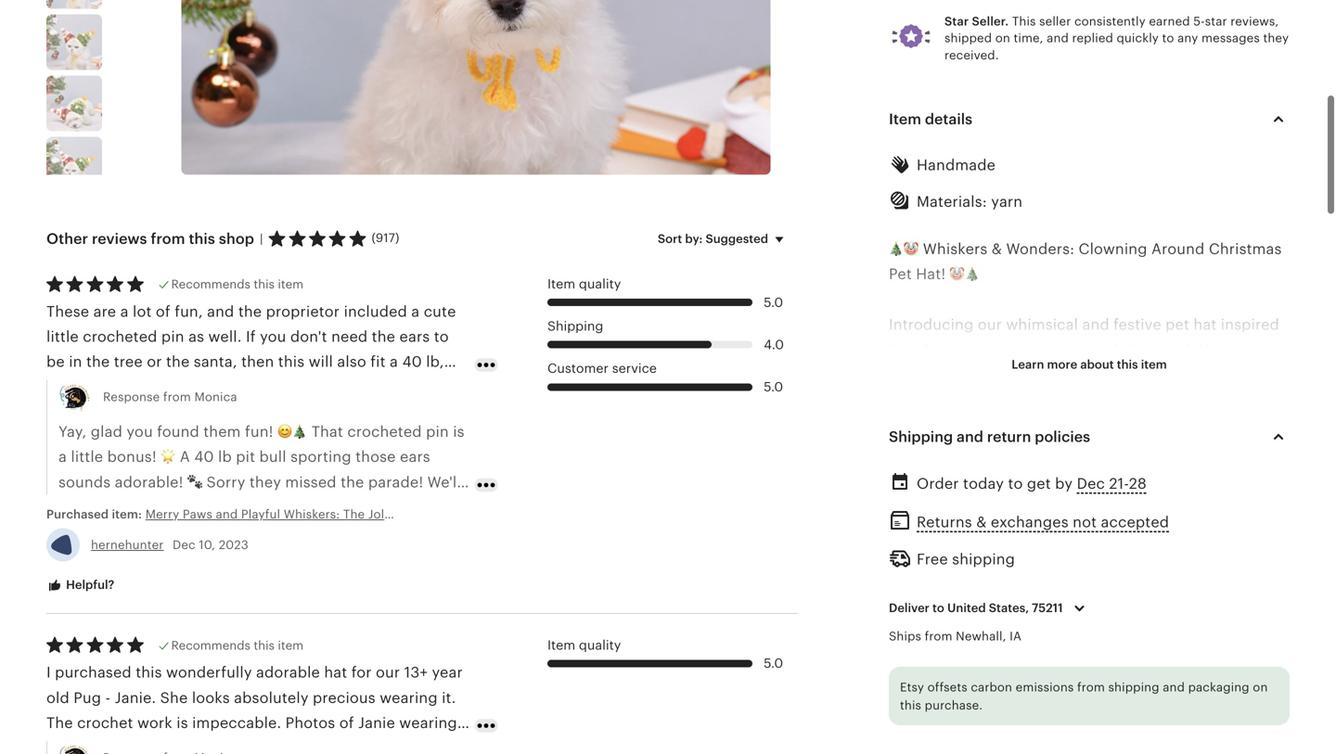 Task type: vqa. For each thing, say whether or not it's contained in the screenshot.


Task type: describe. For each thing, give the bounding box(es) containing it.
christmas down 28
[[1122, 518, 1195, 535]]

etsy
[[900, 681, 925, 695]]

received.
[[945, 48, 999, 62]]

of right fusion
[[972, 342, 987, 359]]

🌈
[[889, 418, 904, 434]]

learn more about this item
[[1012, 358, 1167, 372]]

packaging
[[1189, 681, 1250, 695]]

fusion
[[923, 342, 968, 359]]

item:
[[112, 508, 142, 522]]

holiday inside the '🎅 on one side, find a jolly santa claus, spreading christmas cheer. 🎄 on the other, a vibrant green christmas tree adorned with festive ornaments. 🌟 the hat is a celebration of holiday magic with hanging christmas baubles. ✨ features:'
[[1100, 569, 1152, 586]]

🌈 design details:
[[889, 418, 1016, 434]]

joy
[[1151, 342, 1172, 359]]

sort by: suggested button
[[644, 219, 805, 258]]

response from monica
[[103, 390, 237, 404]]

dogs
[[1054, 670, 1090, 687]]

pet
[[1166, 317, 1190, 333]]

10,
[[199, 538, 215, 552]]

fun!
[[245, 424, 273, 440]]

a left clown's at the top right of the page
[[991, 342, 999, 359]]

patience!
[[95, 525, 163, 541]]

emissions
[[1016, 681, 1074, 695]]

a left little
[[58, 449, 67, 466]]

hernehunter dec 10, 2023
[[91, 538, 249, 552]]

1 vertical spatial wearing
[[399, 715, 457, 732]]

photos
[[286, 715, 335, 732]]

🤡🎄
[[950, 266, 980, 283]]

order
[[917, 476, 959, 493]]

helpful?
[[63, 578, 114, 592]]

0 vertical spatial the
[[343, 508, 365, 522]]

hanging
[[889, 594, 949, 611]]

looks
[[192, 690, 230, 707]]

a
[[180, 449, 190, 466]]

3 5.0 from the top
[[764, 656, 783, 671]]

by inside introducing our whimsical and festive pet hat inspired by a fusion of a clown's cap and the joy of christmas! 🐾🌟
[[889, 342, 907, 359]]

introducing
[[889, 317, 974, 333]]

side,
[[965, 468, 1000, 485]]

🎉
[[167, 525, 182, 541]]

13+
[[404, 665, 428, 681]]

absolutely
[[234, 690, 309, 707]]

work inside i purchased this wonderfully adorable hat for our 13+ year old pug - janie.  she looks absolutely precious wearing it. the crochet work is impeccable.  photos of janie wearing this hat definitely bring a lot of joy.  thank you. i hig
[[137, 715, 173, 732]]

& inside the 🎄🤡 whiskers & wonders: clowning around christmas pet hat! 🤡🎄
[[992, 241, 1002, 258]]

impeccable.
[[192, 715, 281, 732]]

a down free shipping
[[982, 569, 990, 586]]

recommends this item for purchased item:
[[171, 277, 304, 291]]

bull
[[259, 449, 286, 466]]

distances
[[1156, 670, 1226, 687]]

this down |
[[254, 277, 275, 291]]

monica
[[194, 390, 237, 404]]

0 horizontal spatial dec
[[173, 538, 196, 552]]

shipping inside the etsy offsets carbon emissions from shipping and packaging on this purchase.
[[1109, 681, 1160, 695]]

yay,
[[58, 424, 87, 440]]

purchased
[[55, 665, 132, 681]]

bonus!
[[107, 449, 157, 466]]

this seller consistently earned 5-star reviews, shipped on time, and replied quickly to any messages they received.
[[945, 14, 1289, 62]]

found
[[157, 424, 199, 440]]

yarn
[[991, 193, 1023, 210]]

christmas up newhall,
[[953, 594, 1026, 611]]

1 horizontal spatial dec
[[1077, 476, 1105, 493]]

adorned
[[889, 544, 950, 560]]

75211
[[1032, 602, 1063, 616]]

0 horizontal spatial i
[[46, 665, 51, 681]]

from right reviews
[[151, 231, 185, 247]]

recommends for purchased item:
[[171, 277, 251, 291]]

🌟 inside yay, glad you found them fun! 😊🎄 that crocheted pin is a little bonus! 🌟 a 40 lb pit bull sporting those ears sounds adorable! 🐾 sorry they missed the parade! we'll work on faster delivery for next time! thanks a bunch for your patience! 🎉
[[161, 449, 176, 466]]

returns & exchanges not accepted
[[917, 514, 1170, 531]]

this inside the etsy offsets carbon emissions from shipping and packaging on this purchase.
[[900, 699, 922, 713]]

they inside yay, glad you found them fun! 😊🎄 that crocheted pin is a little bonus! 🌟 a 40 lb pit bull sporting those ears sounds adorable! 🐾 sorry they missed the parade! we'll work on faster delivery for next time! thanks a bunch for your patience! 🎉
[[250, 474, 281, 491]]

learn more about this item button
[[998, 348, 1181, 382]]

festivities,
[[1029, 720, 1103, 737]]

and right paws
[[216, 508, 238, 522]]

from up found
[[163, 390, 191, 404]]

shipping and return policies
[[889, 429, 1091, 446]]

2 item quality from the top
[[548, 638, 621, 653]]

|
[[260, 232, 263, 246]]

is inside the '🎅 on one side, find a jolly santa claus, spreading christmas cheer. 🎄 on the other, a vibrant green christmas tree adorned with festive ornaments. 🌟 the hat is a celebration of holiday magic with hanging christmas baubles. ✨ features:'
[[966, 569, 978, 586]]

christmas down we'll
[[438, 508, 498, 522]]

inches.
[[923, 695, 975, 712]]

cap
[[1061, 342, 1088, 359]]

our inside i purchased this wonderfully adorable hat for our 13+ year old pug - janie.  she looks absolutely precious wearing it. the crochet work is impeccable.  photos of janie wearing this hat definitely bring a lot of joy.  thank you. i hig
[[376, 665, 400, 681]]

merry paws and playful whiskers: the jolly clown christmas pet image 9 image
[[46, 75, 102, 131]]

0 horizontal spatial hat!
[[523, 508, 547, 522]]

paws
[[183, 508, 213, 522]]

0 vertical spatial wearing
[[380, 690, 438, 707]]

dec 21-28 button
[[1077, 471, 1147, 498]]

hernehunter link
[[91, 538, 164, 552]]

returns & exchanges not accepted button
[[917, 509, 1170, 536]]

0 horizontal spatial shipping
[[952, 551, 1015, 568]]

item inside dropdown button
[[889, 111, 922, 128]]

1 vertical spatial item
[[548, 277, 576, 291]]

pin
[[426, 424, 449, 440]]

star seller.
[[945, 14, 1009, 28]]

1 vertical spatial i
[[387, 740, 391, 755]]

definitely
[[104, 740, 172, 755]]

the inside introducing our whimsical and festive pet hat inspired by a fusion of a clown's cap and the joy of christmas! 🐾🌟
[[1123, 342, 1147, 359]]

to inside dropdown button
[[933, 602, 945, 616]]

customer service
[[548, 361, 657, 376]]

parties,
[[1184, 720, 1239, 737]]

with inside 🐱 perfect for cats and dogs with ear distances of 2.36- 2.76 inches. 🎁 ideal for holiday festivities, christmas parties, or as a unique birthday hat.
[[1094, 670, 1125, 687]]

1 on from the top
[[908, 468, 930, 485]]

2 on from the top
[[908, 518, 930, 535]]

reviews,
[[1231, 14, 1279, 28]]

and inside 🐱 perfect for cats and dogs with ear distances of 2.36- 2.76 inches. 🎁 ideal for holiday festivities, christmas parties, or as a unique birthday hat.
[[1023, 670, 1050, 687]]

whiskers
[[923, 241, 988, 258]]

or
[[1243, 720, 1258, 737]]

a down parade!
[[383, 499, 392, 516]]

1 vertical spatial with
[[1205, 569, 1236, 586]]

shipping for shipping
[[548, 319, 604, 334]]

2 vertical spatial item
[[548, 638, 576, 653]]

bunch
[[396, 499, 442, 516]]

item details
[[889, 111, 973, 128]]

on for etsy
[[1253, 681, 1268, 695]]

i purchased this wonderfully adorable hat for our 13+ year old pug - janie.  she looks absolutely precious wearing it. the crochet work is impeccable.  photos of janie wearing this hat definitely bring a lot of joy.  thank you. i hig
[[46, 665, 463, 755]]

deliver
[[889, 602, 930, 616]]

1 vertical spatial by
[[1055, 476, 1073, 493]]

✨
[[889, 619, 904, 636]]

accepted
[[1101, 514, 1170, 531]]

shipped
[[945, 31, 992, 45]]

hat inside introducing our whimsical and festive pet hat inspired by a fusion of a clown's cap and the joy of christmas! 🐾🌟
[[1194, 317, 1217, 333]]

of right lot at the left of the page
[[254, 740, 269, 755]]

5-
[[1194, 14, 1205, 28]]

details:
[[962, 418, 1016, 434]]

for down we'll
[[446, 499, 466, 516]]

offsets
[[928, 681, 968, 695]]

them
[[204, 424, 241, 440]]

and right cap
[[1092, 342, 1119, 359]]

crochet
[[77, 715, 133, 732]]

details
[[925, 111, 973, 128]]

a inside 🐱 perfect for cats and dogs with ear distances of 2.36- 2.76 inches. 🎁 ideal for holiday festivities, christmas parties, or as a unique birthday hat.
[[889, 746, 898, 755]]

response
[[103, 390, 160, 404]]

for down sorry
[[227, 499, 248, 516]]

suggested
[[706, 232, 769, 246]]

christmas down order
[[889, 493, 962, 510]]

ideal
[[908, 720, 944, 737]]

deliver to united states, 75211
[[889, 602, 1063, 616]]

free shipping
[[917, 551, 1015, 568]]

item for item quality
[[278, 639, 304, 653]]

to inside this seller consistently earned 5-star reviews, shipped on time, and replied quickly to any messages they received.
[[1163, 31, 1175, 45]]

ornaments.
[[1041, 544, 1123, 560]]

hat up precious
[[324, 665, 347, 681]]

tree
[[1199, 518, 1228, 535]]

design
[[908, 418, 958, 434]]

2 quality from the top
[[579, 638, 621, 653]]

festive inside introducing our whimsical and festive pet hat inspired by a fusion of a clown's cap and the joy of christmas! 🐾🌟
[[1114, 317, 1162, 333]]

materials:
[[917, 193, 987, 210]]



Task type: locate. For each thing, give the bounding box(es) containing it.
christmas right around at the top right of page
[[1209, 241, 1282, 258]]

the left jolly
[[343, 508, 365, 522]]

1 horizontal spatial 🌟
[[889, 569, 904, 586]]

0 horizontal spatial to
[[933, 602, 945, 616]]

1 vertical spatial holiday
[[972, 720, 1025, 737]]

i right you.
[[387, 740, 391, 755]]

hat right pet
[[1194, 317, 1217, 333]]

on right 🎄
[[908, 518, 930, 535]]

and down seller
[[1047, 31, 1069, 45]]

and left return
[[957, 429, 984, 446]]

0 vertical spatial dec
[[1077, 476, 1105, 493]]

recommends this item up wonderfully
[[171, 639, 304, 653]]

with left ear
[[1094, 670, 1125, 687]]

1 vertical spatial work
[[137, 715, 173, 732]]

on inside yay, glad you found them fun! 😊🎄 that crocheted pin is a little bonus! 🌟 a 40 lb pit bull sporting those ears sounds adorable! 🐾 sorry they missed the parade! we'll work on faster delivery for next time! thanks a bunch for your patience! 🎉
[[98, 499, 116, 516]]

our
[[978, 317, 1002, 333], [376, 665, 400, 681]]

2 vertical spatial item
[[278, 639, 304, 653]]

0 horizontal spatial with
[[954, 544, 985, 560]]

0 vertical spatial item quality
[[548, 277, 621, 291]]

with
[[954, 544, 985, 560], [1205, 569, 1236, 586], [1094, 670, 1125, 687]]

0 vertical spatial holiday
[[1100, 569, 1152, 586]]

recommends up wonderfully
[[171, 639, 251, 653]]

0 horizontal spatial our
[[376, 665, 400, 681]]

purchase.
[[925, 699, 983, 713]]

dec left 21-
[[1077, 476, 1105, 493]]

1 vertical spatial on
[[908, 518, 930, 535]]

ships from newhall, ia
[[889, 630, 1022, 643]]

time,
[[1014, 31, 1044, 45]]

0 vertical spatial work
[[58, 499, 94, 516]]

other reviews from this shop
[[46, 231, 254, 247]]

on down seller.
[[996, 31, 1011, 45]]

1 vertical spatial quality
[[579, 638, 621, 653]]

they down reviews, in the top of the page
[[1264, 31, 1289, 45]]

1 vertical spatial hat!
[[523, 508, 547, 522]]

2 vertical spatial is
[[177, 715, 188, 732]]

0 vertical spatial the
[[1123, 342, 1147, 359]]

1 vertical spatial dec
[[173, 538, 196, 552]]

2 horizontal spatial with
[[1205, 569, 1236, 586]]

& inside button
[[977, 514, 987, 531]]

not
[[1073, 514, 1097, 531]]

1 horizontal spatial is
[[453, 424, 465, 440]]

a right other,
[[1008, 518, 1016, 535]]

1 vertical spatial to
[[1008, 476, 1023, 493]]

pug
[[74, 690, 101, 707]]

0 vertical spatial on
[[996, 31, 1011, 45]]

christmas down ear
[[1107, 720, 1180, 737]]

yay, glad you found them fun! 😊🎄 that crocheted pin is a little bonus! 🌟 a 40 lb pit bull sporting those ears sounds adorable! 🐾 sorry they missed the parade! we'll work on faster delivery for next time! thanks a bunch for your patience! 🎉
[[58, 424, 466, 541]]

of down ornaments. on the right bottom
[[1081, 569, 1096, 586]]

1 horizontal spatial pet
[[889, 266, 912, 283]]

as
[[1262, 720, 1278, 737]]

pet down 🎄🤡
[[889, 266, 912, 283]]

introducing our whimsical and festive pet hat inspired by a fusion of a clown's cap and the joy of christmas! 🐾🌟
[[889, 317, 1280, 384]]

for
[[227, 499, 248, 516], [446, 499, 466, 516], [352, 665, 372, 681], [964, 670, 984, 687], [948, 720, 968, 737]]

etsy offsets carbon emissions from shipping and packaging on this purchase.
[[900, 681, 1268, 713]]

sorry
[[206, 474, 246, 491]]

newhall,
[[956, 630, 1007, 643]]

2 vertical spatial to
[[933, 602, 945, 616]]

service
[[612, 361, 657, 376]]

star
[[1205, 14, 1228, 28]]

one
[[934, 468, 961, 485]]

🐾
[[187, 474, 202, 491]]

item
[[889, 111, 922, 128], [548, 277, 576, 291], [548, 638, 576, 653]]

1 recommends this item from the top
[[171, 277, 304, 291]]

2 horizontal spatial the
[[1123, 342, 1147, 359]]

earned
[[1149, 14, 1191, 28]]

hat! inside the 🎄🤡 whiskers & wonders: clowning around christmas pet hat! 🤡🎄
[[916, 266, 946, 283]]

to up features: at the bottom right of page
[[933, 602, 945, 616]]

shipping up 🎅 at the bottom
[[889, 429, 953, 446]]

and right ear
[[1163, 681, 1185, 695]]

item inside dropdown button
[[1141, 358, 1167, 372]]

of inside 🐱 perfect for cats and dogs with ear distances of 2.36- 2.76 inches. 🎁 ideal for holiday festivities, christmas parties, or as a unique birthday hat.
[[1230, 670, 1245, 687]]

festive inside the '🎅 on one side, find a jolly santa claus, spreading christmas cheer. 🎄 on the other, a vibrant green christmas tree adorned with festive ornaments. 🌟 the hat is a celebration of holiday magic with hanging christmas baubles. ✨ features:'
[[989, 544, 1037, 560]]

0 horizontal spatial holiday
[[972, 720, 1025, 737]]

sporting
[[291, 449, 352, 466]]

work up definitely
[[137, 715, 173, 732]]

seller.
[[972, 14, 1009, 28]]

the inside i purchased this wonderfully adorable hat for our 13+ year old pug - janie.  she looks absolutely precious wearing it. the crochet work is impeccable.  photos of janie wearing this hat definitely bring a lot of joy.  thank you. i hig
[[46, 715, 73, 732]]

2 horizontal spatial to
[[1163, 31, 1175, 45]]

0 horizontal spatial the
[[46, 715, 73, 732]]

1 vertical spatial item quality
[[548, 638, 621, 653]]

2 vertical spatial the
[[934, 518, 957, 535]]

it.
[[442, 690, 456, 707]]

🎄🤡
[[889, 241, 919, 258]]

you
[[127, 424, 153, 440]]

the down "old"
[[46, 715, 73, 732]]

recommends
[[171, 277, 251, 291], [171, 639, 251, 653]]

40
[[194, 449, 214, 466]]

🌟 left a at the left of the page
[[161, 449, 176, 466]]

1 vertical spatial on
[[98, 499, 116, 516]]

shipping inside dropdown button
[[889, 429, 953, 446]]

4.0
[[764, 337, 784, 352]]

glad
[[91, 424, 122, 440]]

1 horizontal spatial with
[[1094, 670, 1125, 687]]

the up thanks
[[341, 474, 364, 491]]

0 vertical spatial to
[[1163, 31, 1175, 45]]

is inside yay, glad you found them fun! 😊🎄 that crocheted pin is a little bonus! 🌟 a 40 lb pit bull sporting those ears sounds adorable! 🐾 sorry they missed the parade! we'll work on faster delivery for next time! thanks a bunch for your patience! 🎉
[[453, 424, 465, 440]]

🌟 up hanging
[[889, 569, 904, 586]]

2 recommends from the top
[[171, 639, 251, 653]]

holiday down ornaments. on the right bottom
[[1100, 569, 1152, 586]]

1 horizontal spatial work
[[137, 715, 173, 732]]

wearing down it.
[[399, 715, 457, 732]]

your
[[58, 525, 91, 541]]

the inside the '🎅 on one side, find a jolly santa claus, spreading christmas cheer. 🎄 on the other, a vibrant green christmas tree adorned with festive ornaments. 🌟 the hat is a celebration of holiday magic with hanging christmas baubles. ✨ features:'
[[934, 518, 957, 535]]

🌟 inside the '🎅 on one side, find a jolly santa claus, spreading christmas cheer. 🎄 on the other, a vibrant green christmas tree adorned with festive ornaments. 🌟 the hat is a celebration of holiday magic with hanging christmas baubles. ✨ features:'
[[889, 569, 904, 586]]

shipping down other,
[[952, 551, 1015, 568]]

1 quality from the top
[[579, 277, 621, 291]]

item quality
[[548, 277, 621, 291], [548, 638, 621, 653]]

our inside introducing our whimsical and festive pet hat inspired by a fusion of a clown's cap and the joy of christmas! 🐾🌟
[[978, 317, 1002, 333]]

from right emissions on the right of page
[[1078, 681, 1105, 695]]

dec left 10,
[[173, 538, 196, 552]]

on
[[996, 31, 1011, 45], [98, 499, 116, 516], [1253, 681, 1268, 695]]

materials: yarn
[[917, 193, 1023, 210]]

vibrant
[[1020, 518, 1071, 535]]

2 horizontal spatial is
[[966, 569, 978, 586]]

recommends this item down shop
[[171, 277, 304, 291]]

to down earned
[[1163, 31, 1175, 45]]

recommends for item quality
[[171, 639, 251, 653]]

green
[[1076, 518, 1118, 535]]

1 horizontal spatial the
[[343, 508, 365, 522]]

any
[[1178, 31, 1199, 45]]

& down cheer.
[[977, 514, 987, 531]]

0 vertical spatial &
[[992, 241, 1002, 258]]

hat inside the '🎅 on one side, find a jolly santa claus, spreading christmas cheer. 🎄 on the other, a vibrant green christmas tree adorned with festive ornaments. 🌟 the hat is a celebration of holiday magic with hanging christmas baubles. ✨ features:'
[[939, 569, 962, 586]]

messages
[[1202, 31, 1260, 45]]

other
[[46, 231, 88, 247]]

our left 13+
[[376, 665, 400, 681]]

0 vertical spatial on
[[908, 468, 930, 485]]

1 recommends from the top
[[171, 277, 251, 291]]

1 item quality from the top
[[548, 277, 621, 291]]

0 horizontal spatial &
[[977, 514, 987, 531]]

1 horizontal spatial i
[[387, 740, 391, 755]]

0 horizontal spatial on
[[98, 499, 116, 516]]

0 horizontal spatial the
[[341, 474, 364, 491]]

santa
[[1083, 468, 1124, 485]]

🐱
[[889, 670, 904, 687]]

0 vertical spatial hat!
[[916, 266, 946, 283]]

1 horizontal spatial to
[[1008, 476, 1023, 493]]

0 vertical spatial with
[[954, 544, 985, 560]]

for inside i purchased this wonderfully adorable hat for our 13+ year old pug - janie.  she looks absolutely precious wearing it. the crochet work is impeccable.  photos of janie wearing this hat definitely bring a lot of joy.  thank you. i hig
[[352, 665, 372, 681]]

recommends this item for item quality
[[171, 639, 304, 653]]

0 horizontal spatial pet
[[501, 508, 520, 522]]

this down "etsy"
[[900, 699, 922, 713]]

1 vertical spatial shipping
[[889, 429, 953, 446]]

0 vertical spatial 🌟
[[161, 449, 176, 466]]

pet right bunch
[[501, 508, 520, 522]]

we'll
[[428, 474, 461, 491]]

the inside the '🎅 on one side, find a jolly santa claus, spreading christmas cheer. 🎄 on the other, a vibrant green christmas tree adorned with festive ornaments. 🌟 the hat is a celebration of holiday magic with hanging christmas baubles. ✨ features:'
[[908, 569, 935, 586]]

this up janie.
[[136, 665, 162, 681]]

1 vertical spatial they
[[250, 474, 281, 491]]

0 horizontal spatial by
[[889, 342, 907, 359]]

they inside this seller consistently earned 5-star reviews, shipped on time, and replied quickly to any messages they received.
[[1264, 31, 1289, 45]]

about
[[1081, 358, 1114, 372]]

this up the "adorable"
[[254, 639, 275, 653]]

& right whiskers
[[992, 241, 1002, 258]]

this inside the learn more about this item dropdown button
[[1117, 358, 1138, 372]]

cats
[[989, 670, 1019, 687]]

2 5.0 from the top
[[764, 380, 783, 394]]

1 vertical spatial pet
[[501, 508, 520, 522]]

shipping up customer
[[548, 319, 604, 334]]

claus,
[[1128, 468, 1173, 485]]

1 vertical spatial 🌟
[[889, 569, 904, 586]]

1 vertical spatial festive
[[989, 544, 1037, 560]]

1 horizontal spatial by
[[1055, 476, 1073, 493]]

wonderfully
[[166, 665, 252, 681]]

our left whimsical
[[978, 317, 1002, 333]]

from inside the etsy offsets carbon emissions from shipping and packaging on this purchase.
[[1078, 681, 1105, 695]]

recommends down shop
[[171, 277, 251, 291]]

21-
[[1110, 476, 1129, 493]]

cheer.
[[966, 493, 1011, 510]]

and up cap
[[1083, 317, 1110, 333]]

by up 🐾🌟
[[889, 342, 907, 359]]

0 vertical spatial shipping
[[952, 551, 1015, 568]]

they up next
[[250, 474, 281, 491]]

for left cats on the bottom of the page
[[964, 670, 984, 687]]

the down free
[[908, 569, 935, 586]]

0 horizontal spatial work
[[58, 499, 94, 516]]

is down "she"
[[177, 715, 188, 732]]

holiday up birthday
[[972, 720, 1025, 737]]

this right about at the top of the page
[[1117, 358, 1138, 372]]

0 vertical spatial i
[[46, 665, 51, 681]]

of down precious
[[339, 715, 354, 732]]

shipping right dogs
[[1109, 681, 1160, 695]]

for up precious
[[352, 665, 372, 681]]

1 horizontal spatial festive
[[1114, 317, 1162, 333]]

hat down free shipping
[[939, 569, 962, 586]]

clowning
[[1079, 241, 1148, 258]]

get
[[1027, 476, 1051, 493]]

the left joy
[[1123, 342, 1147, 359]]

2 recommends this item from the top
[[171, 639, 304, 653]]

hat
[[1194, 317, 1217, 333], [939, 569, 962, 586], [324, 665, 347, 681], [77, 740, 100, 755]]

order today to get by dec 21-28
[[917, 476, 1147, 493]]

on right 🎅 at the bottom
[[908, 468, 930, 485]]

the inside yay, glad you found them fun! 😊🎄 that crocheted pin is a little bonus! 🌟 a 40 lb pit bull sporting those ears sounds adorable! 🐾 sorry they missed the parade! we'll work on faster delivery for next time! thanks a bunch for your patience! 🎉
[[341, 474, 364, 491]]

0 vertical spatial quality
[[579, 277, 621, 291]]

1 vertical spatial item
[[1141, 358, 1167, 372]]

for down the purchase.
[[948, 720, 968, 737]]

purchased
[[46, 508, 109, 522]]

🐾🌟
[[889, 367, 919, 384]]

wearing down 13+
[[380, 690, 438, 707]]

states,
[[989, 602, 1029, 616]]

delivery
[[166, 499, 223, 516]]

2 vertical spatial the
[[46, 715, 73, 732]]

work inside yay, glad you found them fun! 😊🎄 that crocheted pin is a little bonus! 🌟 a 40 lb pit bull sporting those ears sounds adorable! 🐾 sorry they missed the parade! we'll work on faster delivery for next time! thanks a bunch for your patience! 🎉
[[58, 499, 94, 516]]

a inside i purchased this wonderfully adorable hat for our 13+ year old pug - janie.  she looks absolutely precious wearing it. the crochet work is impeccable.  photos of janie wearing this hat definitely bring a lot of joy.  thank you. i hig
[[219, 740, 227, 755]]

item for purchased item:
[[278, 277, 304, 291]]

adorable
[[256, 665, 320, 681]]

😊🎄
[[277, 424, 307, 440]]

2 horizontal spatial the
[[908, 569, 935, 586]]

to left get
[[1008, 476, 1023, 493]]

of left 2.36-
[[1230, 670, 1245, 687]]

🎄🤡 whiskers & wonders: clowning around christmas pet hat! 🤡🎄
[[889, 241, 1282, 283]]

this down "old"
[[46, 740, 73, 755]]

hat!
[[916, 266, 946, 283], [523, 508, 547, 522]]

is down free shipping
[[966, 569, 978, 586]]

hat down crochet
[[77, 740, 100, 755]]

ear
[[1129, 670, 1152, 687]]

carbon
[[971, 681, 1013, 695]]

2 vertical spatial on
[[1253, 681, 1268, 695]]

1 5.0 from the top
[[764, 295, 783, 310]]

merry paws and playful whiskers: the jolly clown christmas pet image 8 image
[[46, 14, 102, 70]]

and right cats on the bottom of the page
[[1023, 670, 1050, 687]]

0 horizontal spatial 🌟
[[161, 449, 176, 466]]

pet inside the 🎄🤡 whiskers & wonders: clowning around christmas pet hat! 🤡🎄
[[889, 266, 912, 283]]

work up "your"
[[58, 499, 94, 516]]

they
[[1264, 31, 1289, 45], [250, 474, 281, 491]]

purchased item: merry paws and playful whiskers: the jolly clown christmas pet hat!
[[46, 508, 547, 522]]

spreading
[[1177, 468, 1249, 485]]

0 vertical spatial shipping
[[548, 319, 604, 334]]

1 horizontal spatial hat!
[[916, 266, 946, 283]]

on up the patience!
[[98, 499, 116, 516]]

shipping and return policies button
[[872, 415, 1307, 460]]

1 horizontal spatial they
[[1264, 31, 1289, 45]]

1 vertical spatial the
[[908, 569, 935, 586]]

with down other,
[[954, 544, 985, 560]]

festive up "celebration"
[[989, 544, 1037, 560]]

0 vertical spatial item
[[278, 277, 304, 291]]

1 horizontal spatial our
[[978, 317, 1002, 333]]

a left lot at the left of the page
[[219, 740, 227, 755]]

0 vertical spatial they
[[1264, 31, 1289, 45]]

magic
[[1156, 569, 1201, 586]]

of right joy
[[1176, 342, 1191, 359]]

on right packaging
[[1253, 681, 1268, 695]]

1 horizontal spatial on
[[996, 31, 1011, 45]]

of inside the '🎅 on one side, find a jolly santa claus, spreading christmas cheer. 🎄 on the other, a vibrant green christmas tree adorned with festive ornaments. 🌟 the hat is a celebration of holiday magic with hanging christmas baubles. ✨ features:'
[[1081, 569, 1096, 586]]

1 vertical spatial 5.0
[[764, 380, 783, 394]]

i up "old"
[[46, 665, 51, 681]]

on inside this seller consistently earned 5-star reviews, shipped on time, and replied quickly to any messages they received.
[[996, 31, 1011, 45]]

0 vertical spatial our
[[978, 317, 1002, 333]]

seller
[[1040, 14, 1071, 28]]

christmas
[[1209, 241, 1282, 258], [889, 493, 962, 510], [438, 508, 498, 522], [1122, 518, 1195, 535], [953, 594, 1026, 611], [1107, 720, 1180, 737]]

on
[[908, 468, 930, 485], [908, 518, 930, 535]]

return
[[987, 429, 1032, 446]]

holiday inside 🐱 perfect for cats and dogs with ear distances of 2.36- 2.76 inches. 🎁 ideal for holiday festivities, christmas parties, or as a unique birthday hat.
[[972, 720, 1025, 737]]

helpful? button
[[32, 569, 128, 603]]

1 vertical spatial our
[[376, 665, 400, 681]]

whimsical
[[1006, 317, 1079, 333]]

from right ships
[[925, 630, 953, 643]]

1 vertical spatial recommends
[[171, 639, 251, 653]]

0 horizontal spatial festive
[[989, 544, 1037, 560]]

0 horizontal spatial they
[[250, 474, 281, 491]]

and inside the etsy offsets carbon emissions from shipping and packaging on this purchase.
[[1163, 681, 1185, 695]]

0 horizontal spatial is
[[177, 715, 188, 732]]

merry paws and playful whiskers: the jolly clown christmas pet image 10 image
[[46, 137, 102, 192]]

1 vertical spatial is
[[966, 569, 978, 586]]

this left shop
[[189, 231, 215, 247]]

5.0
[[764, 295, 783, 310], [764, 380, 783, 394], [764, 656, 783, 671]]

with right magic
[[1205, 569, 1236, 586]]

1 horizontal spatial the
[[934, 518, 957, 535]]

and inside dropdown button
[[957, 429, 984, 446]]

a right find
[[1036, 468, 1045, 485]]

on inside the etsy offsets carbon emissions from shipping and packaging on this purchase.
[[1253, 681, 1268, 695]]

0 vertical spatial item
[[889, 111, 922, 128]]

a up 🐾🌟
[[911, 342, 919, 359]]

2 horizontal spatial on
[[1253, 681, 1268, 695]]

2 vertical spatial with
[[1094, 670, 1125, 687]]

2 vertical spatial 5.0
[[764, 656, 783, 671]]

perfect
[[908, 670, 960, 687]]

by right get
[[1055, 476, 1073, 493]]

shipping for shipping and return policies
[[889, 429, 953, 446]]

and inside this seller consistently earned 5-star reviews, shipped on time, and replied quickly to any messages they received.
[[1047, 31, 1069, 45]]

hat.
[[1020, 746, 1048, 755]]

is right pin
[[453, 424, 465, 440]]

little
[[71, 449, 103, 466]]

christmas inside 🐱 perfect for cats and dogs with ear distances of 2.36- 2.76 inches. 🎁 ideal for holiday festivities, christmas parties, or as a unique birthday hat.
[[1107, 720, 1180, 737]]

the up free
[[934, 518, 957, 535]]

1 horizontal spatial shipping
[[1109, 681, 1160, 695]]

2.36-
[[1249, 670, 1285, 687]]

a down 🎁 at bottom
[[889, 746, 898, 755]]

on for this
[[996, 31, 1011, 45]]

1 horizontal spatial shipping
[[889, 429, 953, 446]]

christmas inside the 🎄🤡 whiskers & wonders: clowning around christmas pet hat! 🤡🎄
[[1209, 241, 1282, 258]]

2023
[[219, 538, 249, 552]]

1 vertical spatial shipping
[[1109, 681, 1160, 695]]

is inside i purchased this wonderfully adorable hat for our 13+ year old pug - janie.  she looks absolutely precious wearing it. the crochet work is impeccable.  photos of janie wearing this hat definitely bring a lot of joy.  thank you. i hig
[[177, 715, 188, 732]]

festive up joy
[[1114, 317, 1162, 333]]



